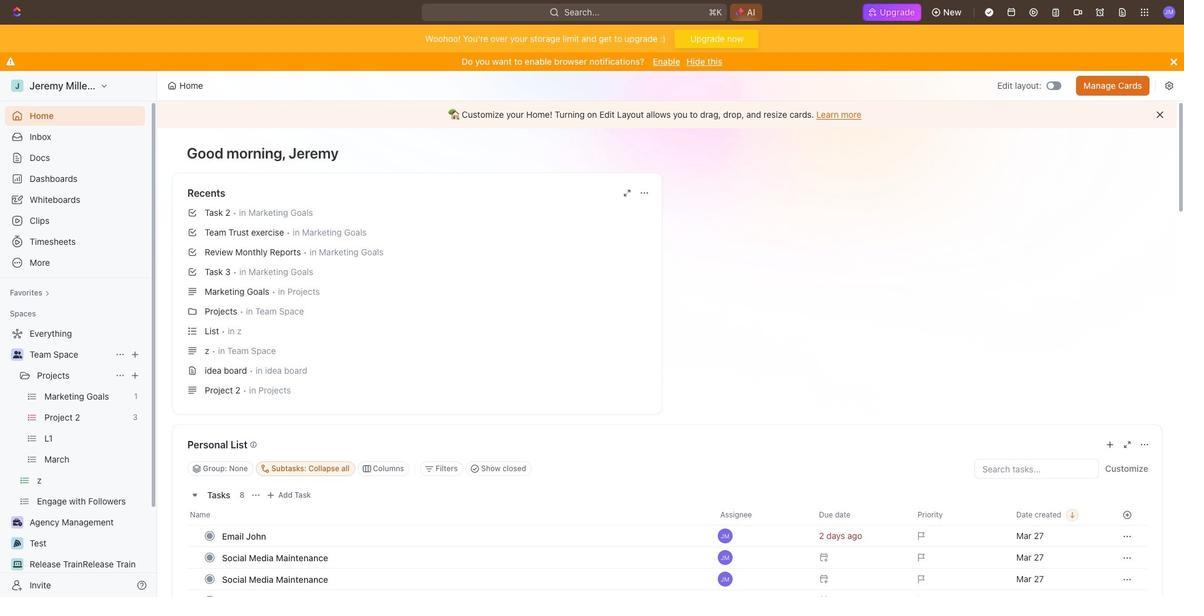 Task type: describe. For each thing, give the bounding box(es) containing it.
user group image
[[13, 351, 22, 358]]

business time image
[[13, 519, 22, 526]]

sidebar navigation
[[0, 71, 160, 597]]

laptop code image
[[13, 561, 22, 568]]



Task type: locate. For each thing, give the bounding box(es) containing it.
pizza slice image
[[14, 540, 21, 547]]

Search tasks... text field
[[975, 460, 1099, 478]]

alert
[[157, 101, 1178, 128]]

tree inside sidebar navigation
[[5, 324, 145, 597]]

tree
[[5, 324, 145, 597]]

jeremy miller's workspace, , element
[[11, 80, 23, 92]]



Task type: vqa. For each thing, say whether or not it's contained in the screenshot.
Jeremy Miller'S Workspace, , element
yes



